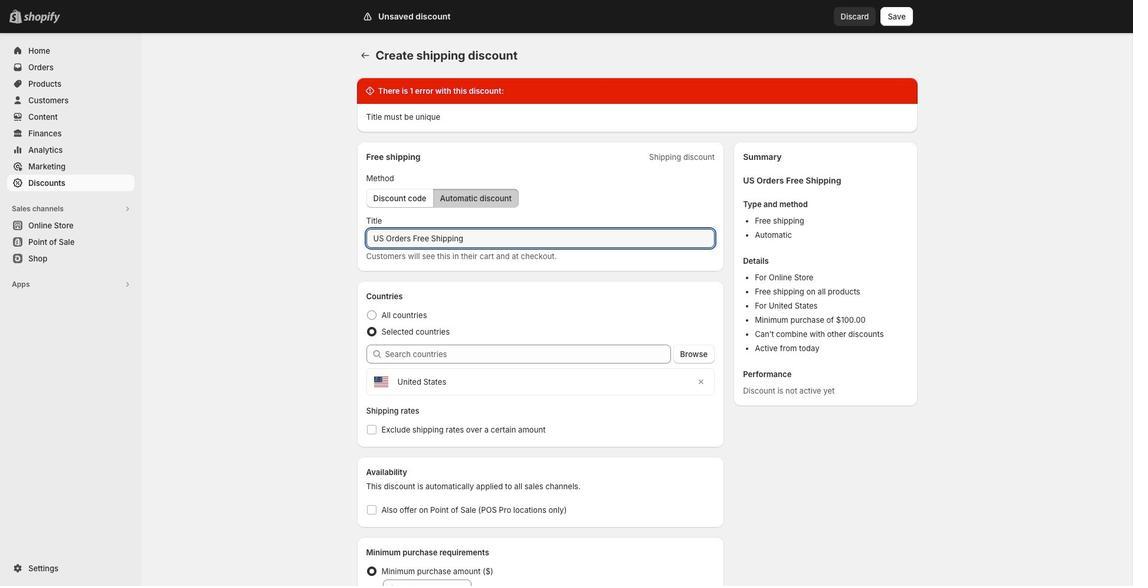 Task type: vqa. For each thing, say whether or not it's contained in the screenshot.
1st "Behavior" cell from the bottom
no



Task type: locate. For each thing, give the bounding box(es) containing it.
shopify image
[[24, 12, 60, 24]]

0.00 text field
[[399, 580, 472, 586]]

None text field
[[366, 229, 715, 248]]



Task type: describe. For each thing, give the bounding box(es) containing it.
Search countries text field
[[385, 345, 671, 364]]



